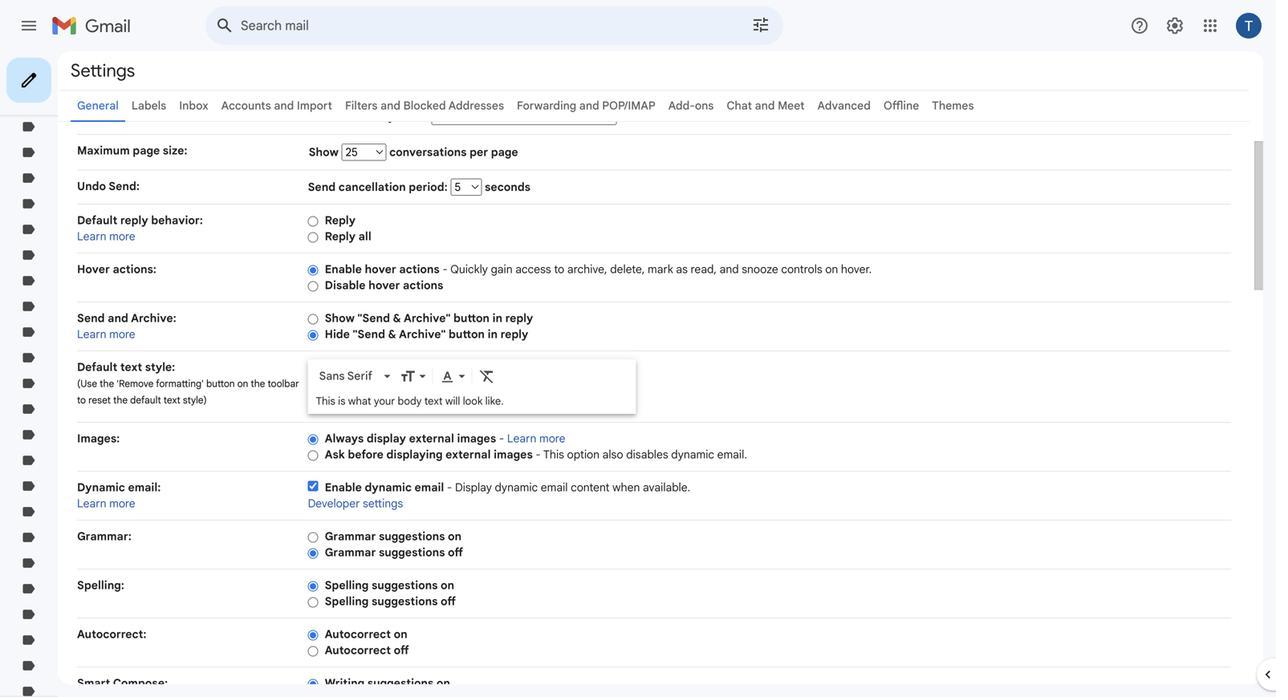Task type: locate. For each thing, give the bounding box(es) containing it.
0 horizontal spatial email
[[415, 481, 444, 495]]

show down import
[[309, 145, 342, 159]]

grammar suggestions on
[[325, 530, 462, 544]]

reply for reply all
[[325, 230, 356, 244]]

1 vertical spatial "send
[[353, 328, 385, 342]]

1 spelling from the top
[[325, 579, 369, 593]]

grammar right grammar suggestions off 'option'
[[325, 546, 376, 560]]

hover
[[77, 262, 110, 277]]

quickly
[[450, 262, 488, 277]]

2 autocorrect from the top
[[325, 644, 391, 658]]

themes link
[[932, 99, 974, 113]]

hover right disable
[[369, 279, 400, 293]]

more up hover actions:
[[109, 230, 135, 244]]

page
[[133, 144, 160, 158], [491, 145, 518, 159]]

on
[[825, 262, 838, 277], [237, 378, 248, 390], [448, 530, 462, 544], [441, 579, 454, 593], [394, 628, 407, 642], [437, 677, 450, 691]]

enable inside 'enable dynamic email - display dynamic email content when available. developer settings'
[[325, 481, 362, 495]]

hover
[[365, 262, 396, 277], [369, 279, 400, 293]]

learn more link for email:
[[77, 497, 135, 511]]

0 vertical spatial actions
[[399, 262, 440, 277]]

0 horizontal spatial page
[[133, 144, 160, 158]]

spelling suggestions off
[[325, 595, 456, 609]]

what
[[348, 395, 371, 408]]

seconds
[[482, 180, 531, 194]]

and left pop/imap
[[579, 99, 599, 113]]

dynamic left email.
[[671, 448, 714, 462]]

more inside 'default reply behavior: learn more'
[[109, 230, 135, 244]]

0 horizontal spatial dynamic
[[365, 481, 412, 495]]

actions:
[[113, 262, 156, 277]]

off up writing suggestions on
[[394, 644, 409, 658]]

autocorrect
[[325, 628, 391, 642], [325, 644, 391, 658]]

0 vertical spatial to
[[554, 262, 564, 277]]

in up remove formatting ‪(⌘\)‬ icon
[[488, 328, 498, 342]]

suggestions up grammar suggestions off
[[379, 530, 445, 544]]

learn more link down archive:
[[77, 328, 135, 342]]

1 horizontal spatial email
[[541, 481, 568, 495]]

before
[[348, 448, 384, 462]]

actions up "show "send & archive" button in reply"
[[403, 279, 443, 293]]

0 vertical spatial reply
[[120, 214, 148, 228]]

2 grammar from the top
[[325, 546, 376, 560]]

off down grammar suggestions on
[[448, 546, 463, 560]]

1 email from the left
[[415, 481, 444, 495]]

actions for enable
[[399, 262, 440, 277]]

send down 'hover'
[[77, 311, 105, 325]]

style)
[[183, 395, 207, 407]]

in for hide "send & archive" button in reply
[[488, 328, 498, 342]]

button for hide "send & archive" button in reply
[[449, 328, 485, 342]]

1 vertical spatial reply
[[505, 311, 533, 325]]

2 horizontal spatial text
[[424, 395, 443, 408]]

more inside the 'dynamic email: learn more'
[[109, 497, 135, 511]]

0 vertical spatial autocorrect
[[325, 628, 391, 642]]

disables
[[626, 448, 668, 462]]

images:
[[77, 432, 120, 446]]

autocorrect on
[[325, 628, 407, 642]]

learn more link up hover actions:
[[77, 230, 135, 244]]

default up (use
[[77, 360, 117, 374]]

hover up disable hover actions
[[365, 262, 396, 277]]

1 vertical spatial to
[[77, 395, 86, 407]]

and left import
[[274, 99, 294, 113]]

2 enable from the top
[[325, 481, 362, 495]]

autocorrect for autocorrect off
[[325, 644, 391, 658]]

images
[[457, 432, 496, 446], [494, 448, 533, 462]]

reply all
[[325, 230, 371, 244]]

1 vertical spatial grammar
[[325, 546, 376, 560]]

ons
[[695, 99, 714, 113]]

always
[[325, 432, 364, 446]]

labels link
[[132, 99, 166, 113]]

Hide "Send & Archive" button in reply radio
[[308, 329, 318, 341]]

this left option
[[543, 448, 564, 462]]

show
[[309, 145, 342, 159], [325, 311, 355, 325]]

to right access
[[554, 262, 564, 277]]

suggestions up "spelling suggestions off"
[[372, 579, 438, 593]]

2 vertical spatial default
[[77, 360, 117, 374]]

- left "quickly"
[[443, 262, 448, 277]]

2 reply from the top
[[325, 230, 356, 244]]

archive:
[[131, 311, 176, 325]]

1 vertical spatial spelling
[[325, 595, 369, 609]]

1 vertical spatial in
[[488, 328, 498, 342]]

text left will
[[424, 395, 443, 408]]

0 vertical spatial enable
[[325, 262, 362, 277]]

1 vertical spatial autocorrect
[[325, 644, 391, 658]]

to inside default text style: (use the 'remove formatting' button on the toolbar to reset the default text style)
[[77, 395, 86, 407]]

default country code:
[[309, 110, 431, 124]]

email
[[415, 481, 444, 495], [541, 481, 568, 495]]

accounts and import
[[221, 99, 332, 113]]

more down dynamic at the bottom left of page
[[109, 497, 135, 511]]

0 horizontal spatial to
[[77, 395, 86, 407]]

period:
[[409, 180, 448, 194]]

learn up (use
[[77, 328, 106, 342]]

show for show "send & archive" button in reply
[[325, 311, 355, 325]]

more up ask before displaying external images - this option also disables dynamic email.
[[539, 432, 566, 446]]

0 vertical spatial reply
[[325, 214, 356, 228]]

offline
[[884, 99, 919, 113]]

page left size:
[[133, 144, 160, 158]]

"send
[[358, 311, 390, 325], [353, 328, 385, 342]]

1 vertical spatial hover
[[369, 279, 400, 293]]

external down always display external images - learn more
[[446, 448, 491, 462]]

addresses
[[449, 99, 504, 113]]

default inside default text style: (use the 'remove formatting' button on the toolbar to reset the default text style)
[[77, 360, 117, 374]]

spelling right spelling suggestions off 'option' on the bottom left
[[325, 595, 369, 609]]

show up 'hide' in the top of the page
[[325, 311, 355, 325]]

the left 'toolbar'
[[251, 378, 265, 390]]

archive" for show
[[404, 311, 451, 325]]

the
[[100, 378, 114, 390], [251, 378, 265, 390], [113, 395, 128, 407]]

1 vertical spatial archive"
[[399, 328, 446, 342]]

text down formatting'
[[164, 395, 180, 407]]

reply up the reply all
[[325, 214, 356, 228]]

this left is
[[316, 395, 335, 408]]

page right the 'per'
[[491, 145, 518, 159]]

will
[[445, 395, 460, 408]]

dynamic up settings
[[365, 481, 412, 495]]

learn down dynamic at the bottom left of page
[[77, 497, 106, 511]]

suggestions down autocorrect off
[[367, 677, 434, 691]]

0 vertical spatial show
[[309, 145, 342, 159]]

1 vertical spatial this
[[543, 448, 564, 462]]

and for blocked
[[381, 99, 401, 113]]

1 horizontal spatial send
[[308, 180, 336, 194]]

learn up 'hover'
[[77, 230, 106, 244]]

external
[[409, 432, 454, 446], [446, 448, 491, 462]]

- inside 'enable dynamic email - display dynamic email content when available. developer settings'
[[447, 481, 452, 495]]

off
[[448, 546, 463, 560], [441, 595, 456, 609], [394, 644, 409, 658]]

reply down access
[[505, 311, 533, 325]]

0 vertical spatial default
[[309, 110, 349, 124]]

1 horizontal spatial to
[[554, 262, 564, 277]]

1 enable from the top
[[325, 262, 362, 277]]

settings image
[[1166, 16, 1185, 35]]

suggestions for writing suggestions on
[[367, 677, 434, 691]]

1 reply from the top
[[325, 214, 356, 228]]

in down the gain
[[493, 311, 503, 325]]

external up displaying
[[409, 432, 454, 446]]

Search mail text field
[[241, 18, 706, 34]]

blocked
[[403, 99, 446, 113]]

grammar suggestions off
[[325, 546, 463, 560]]

learn more link for and
[[77, 328, 135, 342]]

spelling right spelling suggestions on option
[[325, 579, 369, 593]]

1 vertical spatial enable
[[325, 481, 362, 495]]

archive" for hide
[[399, 328, 446, 342]]

text up the 'remove
[[120, 360, 142, 374]]

reply up formatting options toolbar
[[501, 328, 528, 342]]

and for meet
[[755, 99, 775, 113]]

0 vertical spatial grammar
[[325, 530, 376, 544]]

0 horizontal spatial send
[[77, 311, 105, 325]]

send for send and archive: learn more
[[77, 311, 105, 325]]

accounts and import link
[[221, 99, 332, 113]]

dynamic email: learn more
[[77, 481, 161, 511]]

- left the display
[[447, 481, 452, 495]]

default
[[130, 395, 161, 407]]

& up hide "send & archive" button in reply
[[393, 311, 401, 325]]

and for pop/imap
[[579, 99, 599, 113]]

learn inside the 'dynamic email: learn more'
[[77, 497, 106, 511]]

0 vertical spatial in
[[493, 311, 503, 325]]

disable
[[325, 279, 366, 293]]

"send down disable hover actions
[[358, 311, 390, 325]]

archive"
[[404, 311, 451, 325], [399, 328, 446, 342]]

compose:
[[113, 677, 168, 691]]

support image
[[1130, 16, 1149, 35]]

chat
[[727, 99, 752, 113]]

enable up developer
[[325, 481, 362, 495]]

2 email from the left
[[541, 481, 568, 495]]

images up 'enable dynamic email - display dynamic email content when available. developer settings'
[[494, 448, 533, 462]]

button up hide "send & archive" button in reply
[[454, 311, 490, 325]]

grammar down developer settings link
[[325, 530, 376, 544]]

"send for show
[[358, 311, 390, 325]]

1 vertical spatial &
[[388, 328, 396, 342]]

1 horizontal spatial this
[[543, 448, 564, 462]]

dynamic down ask before displaying external images - this option also disables dynamic email.
[[495, 481, 538, 495]]

actions up disable hover actions
[[399, 262, 440, 277]]

suggestions for grammar suggestions on
[[379, 530, 445, 544]]

reset
[[88, 395, 111, 407]]

access
[[516, 262, 551, 277]]

default inside 'default reply behavior: learn more'
[[77, 214, 117, 228]]

hover for enable
[[365, 262, 396, 277]]

import
[[297, 99, 332, 113]]

Enable hover actions radio
[[308, 264, 318, 276]]

gmail image
[[51, 10, 139, 42]]

email left content
[[541, 481, 568, 495]]

Grammar suggestions on radio
[[308, 532, 318, 544]]

1 vertical spatial show
[[325, 311, 355, 325]]

and right chat
[[755, 99, 775, 113]]

1 vertical spatial actions
[[403, 279, 443, 293]]

1 grammar from the top
[[325, 530, 376, 544]]

maximum
[[77, 144, 130, 158]]

None search field
[[205, 6, 783, 45]]

serif
[[347, 369, 372, 383]]

navigation
[[0, 51, 193, 698]]

grammar for grammar suggestions on
[[325, 530, 376, 544]]

learn up ask before displaying external images - this option also disables dynamic email.
[[507, 432, 536, 446]]

2 spelling from the top
[[325, 595, 369, 609]]

Show "Send & Archive" button in reply radio
[[308, 313, 318, 325]]

cancellation
[[339, 180, 406, 194]]

add-
[[668, 99, 695, 113]]

filters
[[345, 99, 378, 113]]

code:
[[398, 110, 428, 124]]

more down archive:
[[109, 328, 135, 342]]

0 vertical spatial "send
[[358, 311, 390, 325]]

off for grammar suggestions off
[[448, 546, 463, 560]]

display
[[455, 481, 492, 495]]

1 vertical spatial send
[[77, 311, 105, 325]]

0 vertical spatial archive"
[[404, 311, 451, 325]]

grammar
[[325, 530, 376, 544], [325, 546, 376, 560]]

to down (use
[[77, 395, 86, 407]]

1 vertical spatial default
[[77, 214, 117, 228]]

0 horizontal spatial text
[[120, 360, 142, 374]]

grammar:
[[77, 530, 132, 544]]

"send right 'hide' in the top of the page
[[353, 328, 385, 342]]

send and archive: learn more
[[77, 311, 176, 342]]

main menu image
[[19, 16, 39, 35]]

off down spelling suggestions on
[[441, 595, 456, 609]]

Grammar suggestions off radio
[[308, 548, 318, 560]]

autocorrect up autocorrect off
[[325, 628, 391, 642]]

button up style) at bottom
[[206, 378, 235, 390]]

0 vertical spatial off
[[448, 546, 463, 560]]

learn more link down dynamic at the bottom left of page
[[77, 497, 135, 511]]

autocorrect down autocorrect on at bottom
[[325, 644, 391, 658]]

0 horizontal spatial this
[[316, 395, 335, 408]]

formatting options toolbar
[[313, 361, 631, 391]]

images down look
[[457, 432, 496, 446]]

send up reply radio
[[308, 180, 336, 194]]

-
[[443, 262, 448, 277], [499, 432, 504, 446], [536, 448, 541, 462], [447, 481, 452, 495]]

2 vertical spatial reply
[[501, 328, 528, 342]]

archive" down "show "send & archive" button in reply"
[[399, 328, 446, 342]]

0 vertical spatial send
[[308, 180, 336, 194]]

default down undo
[[77, 214, 117, 228]]

and right filters
[[381, 99, 401, 113]]

0 vertical spatial &
[[393, 311, 401, 325]]

content
[[571, 481, 610, 495]]

learn more link for reply
[[77, 230, 135, 244]]

suggestions down grammar suggestions on
[[379, 546, 445, 560]]

send:
[[109, 179, 140, 193]]

default for default text style: (use the 'remove formatting' button on the toolbar to reset the default text style)
[[77, 360, 117, 374]]

learn more link up ask before displaying external images - this option also disables dynamic email.
[[507, 432, 566, 446]]

& down "show "send & archive" button in reply"
[[388, 328, 396, 342]]

and inside send and archive: learn more
[[108, 311, 128, 325]]

"send for hide
[[353, 328, 385, 342]]

button inside default text style: (use the 'remove formatting' button on the toolbar to reset the default text style)
[[206, 378, 235, 390]]

None checkbox
[[308, 481, 318, 492]]

controls
[[781, 262, 823, 277]]

suggestions down spelling suggestions on
[[372, 595, 438, 609]]

this
[[316, 395, 335, 408], [543, 448, 564, 462]]

and right the 'read,'
[[720, 262, 739, 277]]

spelling for spelling suggestions on
[[325, 579, 369, 593]]

0 vertical spatial hover
[[365, 262, 396, 277]]

1 vertical spatial off
[[441, 595, 456, 609]]

chat and meet
[[727, 99, 805, 113]]

enable for enable dynamic email
[[325, 481, 362, 495]]

text
[[120, 360, 142, 374], [164, 395, 180, 407], [424, 395, 443, 408]]

displaying
[[386, 448, 443, 462]]

off for spelling suggestions off
[[441, 595, 456, 609]]

button
[[454, 311, 490, 325], [449, 328, 485, 342], [206, 378, 235, 390]]

0 vertical spatial button
[[454, 311, 490, 325]]

1 vertical spatial button
[[449, 328, 485, 342]]

delete,
[[610, 262, 645, 277]]

developer settings link
[[308, 497, 403, 511]]

button down "show "send & archive" button in reply"
[[449, 328, 485, 342]]

1 autocorrect from the top
[[325, 628, 391, 642]]

0 vertical spatial spelling
[[325, 579, 369, 593]]

forwarding and pop/imap link
[[517, 99, 656, 113]]

1 vertical spatial reply
[[325, 230, 356, 244]]

more
[[109, 230, 135, 244], [109, 328, 135, 342], [539, 432, 566, 446], [109, 497, 135, 511]]

dynamic
[[77, 481, 125, 495]]

email down displaying
[[415, 481, 444, 495]]

2 vertical spatial button
[[206, 378, 235, 390]]

and left archive:
[[108, 311, 128, 325]]

reply left all
[[325, 230, 356, 244]]

reply down "send:"
[[120, 214, 148, 228]]

suggestions for grammar suggestions off
[[379, 546, 445, 560]]

archive" up hide "send & archive" button in reply
[[404, 311, 451, 325]]

enable up disable
[[325, 262, 362, 277]]

Always display external images radio
[[308, 434, 318, 446]]

default left country
[[309, 110, 349, 124]]

size:
[[163, 144, 187, 158]]

Autocorrect on radio
[[308, 630, 318, 642]]

forwarding
[[517, 99, 577, 113]]

send inside send and archive: learn more
[[77, 311, 105, 325]]

spelling:
[[77, 579, 124, 593]]



Task type: vqa. For each thing, say whether or not it's contained in the screenshot.
top important/not-
no



Task type: describe. For each thing, give the bounding box(es) containing it.
toolbar
[[268, 378, 299, 390]]

email.
[[717, 448, 747, 462]]

suggestions for spelling suggestions off
[[372, 595, 438, 609]]

reply inside 'default reply behavior: learn more'
[[120, 214, 148, 228]]

also
[[603, 448, 623, 462]]

remove formatting ‪(⌘\)‬ image
[[479, 368, 495, 384]]

hide "send & archive" button in reply
[[325, 328, 528, 342]]

gain
[[491, 262, 513, 277]]

1 vertical spatial external
[[446, 448, 491, 462]]

mark
[[648, 262, 673, 277]]

Spelling suggestions off radio
[[308, 597, 318, 609]]

undo send:
[[77, 179, 140, 193]]

smart compose:
[[77, 677, 168, 691]]

conversations
[[389, 145, 467, 159]]

default for default country code:
[[309, 110, 349, 124]]

like.
[[485, 395, 504, 408]]

button for show "send & archive" button in reply
[[454, 311, 490, 325]]

suggestions for spelling suggestions on
[[372, 579, 438, 593]]

actions for disable
[[403, 279, 443, 293]]

autocorrect off
[[325, 644, 409, 658]]

default reply behavior: learn more
[[77, 214, 203, 244]]

when
[[613, 481, 640, 495]]

more inside send and archive: learn more
[[109, 328, 135, 342]]

themes
[[932, 99, 974, 113]]

Spelling suggestions on radio
[[308, 581, 318, 593]]

in for show "send & archive" button in reply
[[493, 311, 503, 325]]

Ask before displaying external images radio
[[308, 450, 318, 462]]

conversations per page
[[386, 145, 518, 159]]

add-ons link
[[668, 99, 714, 113]]

forwarding and pop/imap
[[517, 99, 656, 113]]

advanced search options image
[[745, 9, 777, 41]]

disable hover actions
[[325, 279, 443, 293]]

1 horizontal spatial page
[[491, 145, 518, 159]]

2 horizontal spatial dynamic
[[671, 448, 714, 462]]

on inside default text style: (use the 'remove formatting' button on the toolbar to reset the default text style)
[[237, 378, 248, 390]]

show for show
[[309, 145, 342, 159]]

chat and meet link
[[727, 99, 805, 113]]

search mail image
[[210, 11, 239, 40]]

send cancellation period:
[[308, 180, 451, 194]]

read,
[[691, 262, 717, 277]]

1 vertical spatial images
[[494, 448, 533, 462]]

- up ask before displaying external images - this option also disables dynamic email.
[[499, 432, 504, 446]]

as
[[676, 262, 688, 277]]

smart
[[77, 677, 110, 691]]

snooze
[[742, 262, 778, 277]]

Autocorrect off radio
[[308, 646, 318, 658]]

reply for hide "send & archive" button in reply
[[501, 328, 528, 342]]

accounts
[[221, 99, 271, 113]]

send for send cancellation period:
[[308, 180, 336, 194]]

your
[[374, 395, 395, 408]]

ask before displaying external images - this option also disables dynamic email.
[[325, 448, 747, 462]]

settings
[[363, 497, 403, 511]]

filters and blocked addresses link
[[345, 99, 504, 113]]

'remove
[[117, 378, 154, 390]]

& for hide
[[388, 328, 396, 342]]

sans serif
[[319, 369, 372, 383]]

writing suggestions on
[[325, 677, 450, 691]]

and for import
[[274, 99, 294, 113]]

advanced
[[818, 99, 871, 113]]

autocorrect for autocorrect on
[[325, 628, 391, 642]]

settings
[[71, 59, 135, 82]]

sans
[[319, 369, 345, 383]]

0 vertical spatial this
[[316, 395, 335, 408]]

enable for enable hover actions
[[325, 262, 362, 277]]

spelling suggestions on
[[325, 579, 454, 593]]

always display external images - learn more
[[325, 432, 566, 446]]

per
[[470, 145, 488, 159]]

look
[[463, 395, 483, 408]]

formatting'
[[156, 378, 204, 390]]

inbox
[[179, 99, 208, 113]]

(use
[[77, 378, 97, 390]]

maximum page size:
[[77, 144, 187, 158]]

the right reset
[[113, 395, 128, 407]]

0 vertical spatial external
[[409, 432, 454, 446]]

autocorrect:
[[77, 628, 147, 642]]

is
[[338, 395, 346, 408]]

Writing suggestions on radio
[[308, 679, 318, 691]]

Reply radio
[[308, 215, 318, 227]]

reply for show "send & archive" button in reply
[[505, 311, 533, 325]]

grammar for grammar suggestions off
[[325, 546, 376, 560]]

reply for reply
[[325, 214, 356, 228]]

spelling for spelling suggestions off
[[325, 595, 369, 609]]

hover.
[[841, 262, 872, 277]]

meet
[[778, 99, 805, 113]]

1 horizontal spatial text
[[164, 395, 180, 407]]

1 horizontal spatial dynamic
[[495, 481, 538, 495]]

and for archive:
[[108, 311, 128, 325]]

Disable hover actions radio
[[308, 280, 318, 292]]

0 vertical spatial images
[[457, 432, 496, 446]]

hover for disable
[[369, 279, 400, 293]]

offline link
[[884, 99, 919, 113]]

hide
[[325, 328, 350, 342]]

available.
[[643, 481, 690, 495]]

style:
[[145, 360, 175, 374]]

advanced link
[[818, 99, 871, 113]]

2 vertical spatial off
[[394, 644, 409, 658]]

add-ons
[[668, 99, 714, 113]]

default for default reply behavior: learn more
[[77, 214, 117, 228]]

body
[[398, 395, 422, 408]]

- left option
[[536, 448, 541, 462]]

learn inside 'default reply behavior: learn more'
[[77, 230, 106, 244]]

enable hover actions - quickly gain access to archive, delete, mark as read, and snooze controls on hover.
[[325, 262, 872, 277]]

option
[[567, 448, 600, 462]]

sans serif option
[[316, 368, 381, 384]]

Reply all radio
[[308, 231, 318, 243]]

general link
[[77, 99, 119, 113]]

labels
[[132, 99, 166, 113]]

undo
[[77, 179, 106, 193]]

& for show
[[393, 311, 401, 325]]

the up reset
[[100, 378, 114, 390]]

learn inside send and archive: learn more
[[77, 328, 106, 342]]



